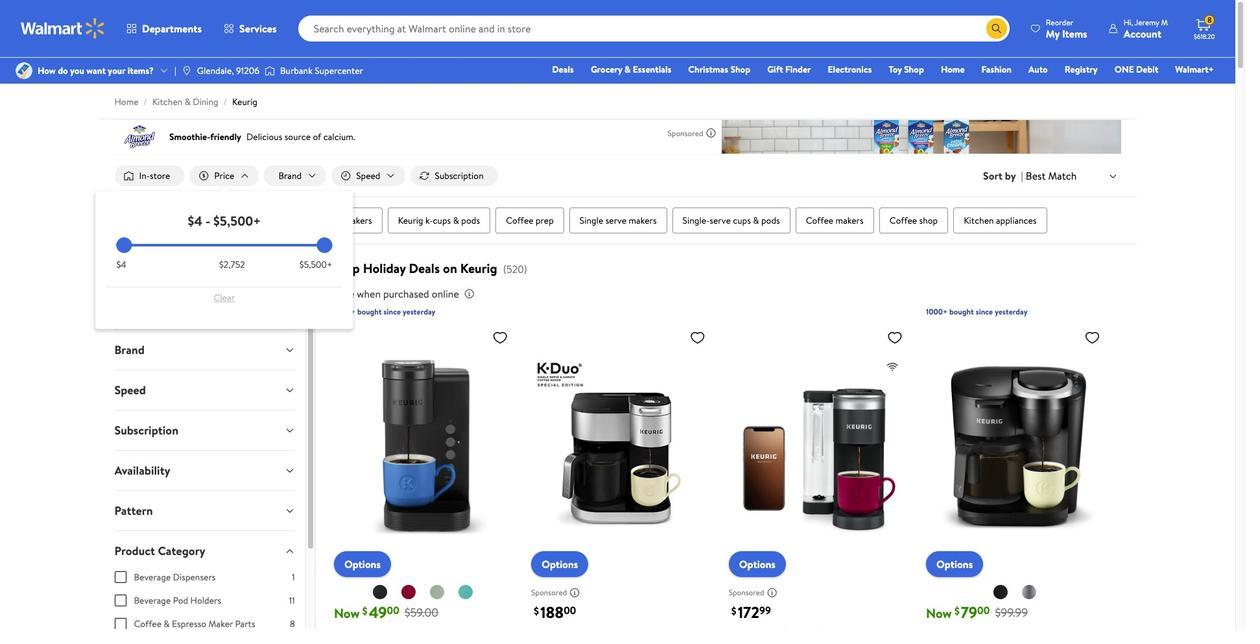 Task type: vqa. For each thing, say whether or not it's contained in the screenshot.
$4 to the bottom
yes



Task type: locate. For each thing, give the bounding box(es) containing it.
purchased
[[383, 287, 429, 301]]

sponsored left ad disclaimer and feedback for skylinedisplayad image
[[668, 127, 704, 139]]

options link up black icon
[[334, 551, 391, 577]]

subscription up availability
[[115, 422, 178, 439]]

in-store
[[139, 169, 170, 182]]

add to favorites list, keurig k-duo essentials black single-serve k-cup pod coffee maker, black image
[[1085, 330, 1101, 346]]

beverage for beverage dispensers
[[134, 571, 171, 584]]

makers inside 'link'
[[344, 214, 372, 227]]

$ inside now $ 49 00 $59.00
[[362, 604, 368, 618]]

serve
[[606, 214, 627, 227], [710, 214, 731, 227]]

0 horizontal spatial shop
[[331, 260, 360, 277]]

home for home
[[941, 63, 965, 76]]

1 00 from the left
[[387, 603, 400, 618]]

& right the single-
[[753, 214, 759, 227]]

1 makers from the left
[[344, 214, 372, 227]]

0 horizontal spatial kitchen
[[152, 95, 182, 108]]

$4 for $4
[[116, 258, 126, 271]]

$5,500+ down 'coffee'
[[300, 258, 332, 271]]

1 horizontal spatial home link
[[935, 62, 971, 77]]

sort and filter section element
[[99, 155, 1137, 197]]

1 vertical spatial subscription
[[115, 422, 178, 439]]

brand for bottom brand dropdown button
[[115, 342, 145, 358]]

coffee
[[506, 214, 534, 227], [806, 214, 834, 227], [890, 214, 917, 227]]

beverage for beverage pod holders
[[134, 594, 171, 607]]

coffee makers link
[[796, 208, 874, 234]]

-
[[206, 212, 210, 230]]

brand inside sort and filter section element
[[279, 169, 302, 182]]

$ left 172
[[732, 604, 737, 618]]

$4
[[188, 212, 202, 230], [116, 258, 126, 271]]

product
[[115, 543, 155, 559]]

sponsored for /
[[668, 127, 704, 139]]

$ left "49"
[[362, 604, 368, 618]]

2 cups from the left
[[733, 214, 751, 227]]

keurig® k-duo special edition single serve k-cup pod & carafe coffee maker, silver image
[[532, 324, 711, 567]]

0 horizontal spatial now
[[334, 604, 360, 622]]

kitchen left appliances
[[964, 214, 994, 227]]

172
[[738, 601, 760, 623]]

makers left coffee shop
[[836, 214, 864, 227]]

 image for glendale, 91206
[[182, 66, 192, 76]]

3 options link from the left
[[729, 551, 786, 577]]

0 horizontal spatial 1000+ bought since yesterday
[[334, 306, 436, 317]]

1 options from the left
[[344, 557, 381, 571]]

& for keurig k-cups & pods
[[453, 214, 459, 227]]

pods for keurig k-cups & pods
[[461, 214, 480, 227]]

home / kitchen & dining / keurig
[[115, 95, 258, 108]]

options link up ad disclaimer and feedback for ingridsponsoredproducts icon
[[532, 551, 589, 577]]

brand for brand dropdown button within the sort and filter section element
[[279, 169, 302, 182]]

0 vertical spatial subscription
[[435, 169, 484, 182]]

2 coffee from the left
[[806, 214, 834, 227]]

3 $ from the left
[[732, 604, 737, 618]]

 image
[[16, 62, 32, 79]]

$ inside $ 172 99
[[732, 604, 737, 618]]

2 1000+ from the left
[[926, 306, 948, 317]]

home link left fashion link
[[935, 62, 971, 77]]

1 horizontal spatial price
[[331, 287, 355, 301]]

yesterday for 49
[[403, 306, 436, 317]]

0 horizontal spatial subscription
[[115, 422, 178, 439]]

2 now from the left
[[926, 604, 952, 622]]

1 horizontal spatial $5,500+
[[300, 258, 332, 271]]

subscription up keurig k-cups & pods link
[[435, 169, 484, 182]]

by
[[1005, 169, 1016, 183]]

1 horizontal spatial home
[[941, 63, 965, 76]]

now
[[334, 604, 360, 622], [926, 604, 952, 622]]

1000+ bought since yesterday for 49
[[334, 306, 436, 317]]

0 vertical spatial brand
[[279, 169, 302, 182]]

kitchen left "dining"
[[152, 95, 182, 108]]

1 1000+ from the left
[[334, 306, 356, 317]]

0 horizontal spatial |
[[175, 64, 176, 77]]

4 $ from the left
[[955, 604, 960, 618]]

1 horizontal spatial sponsored
[[668, 127, 704, 139]]

None checkbox
[[115, 572, 126, 583], [115, 618, 126, 629], [115, 572, 126, 583], [115, 618, 126, 629]]

reorder
[[1046, 17, 1074, 28]]

& right the k-
[[453, 214, 459, 227]]

walmart image
[[21, 18, 105, 39]]

2 makers from the left
[[629, 214, 657, 227]]

subscription tab
[[104, 411, 306, 450]]

cups right the single-
[[733, 214, 751, 227]]

grocery & essentials
[[591, 63, 672, 76]]

grocery
[[591, 63, 623, 76]]

1 horizontal spatial shop
[[731, 63, 751, 76]]

brand button up speed tab
[[104, 330, 306, 370]]

0 vertical spatial speed
[[356, 169, 381, 182]]

2 beverage from the top
[[134, 594, 171, 607]]

price for price
[[214, 169, 235, 182]]

subscription
[[435, 169, 484, 182], [115, 422, 178, 439]]

00 down ad disclaimer and feedback for ingridsponsoredproducts icon
[[564, 603, 576, 618]]

1 vertical spatial speed button
[[104, 371, 306, 410]]

0 horizontal spatial since
[[384, 306, 401, 317]]

add to favorites list, keurig® k-duo special edition single serve k-cup pod & carafe coffee maker, silver image
[[690, 330, 706, 346]]

&
[[625, 63, 631, 76], [185, 95, 191, 108], [453, 214, 459, 227], [753, 214, 759, 227]]

now $ 49 00 $59.00
[[334, 601, 439, 623]]

coffee shop link
[[880, 208, 949, 234]]

beverage
[[134, 571, 171, 584], [134, 594, 171, 607]]

1 horizontal spatial |
[[1022, 169, 1024, 183]]

shop
[[731, 63, 751, 76], [904, 63, 924, 76], [331, 260, 360, 277]]

3 options from the left
[[739, 557, 776, 571]]

0 vertical spatial beverage
[[134, 571, 171, 584]]

1 cups from the left
[[433, 214, 451, 227]]

options link for keurig® k-duo special edition single serve k-cup pod & carafe coffee maker, silver image
[[532, 551, 589, 577]]

options up ad disclaimer and feedback for ingridsponsoredproducts icon
[[542, 557, 578, 571]]

4 options from the left
[[937, 557, 973, 571]]

2 since from the left
[[976, 306, 993, 317]]

add to favorites list, keurig k-express essentials single serve k-cup pod coffee maker, black image
[[493, 330, 508, 346]]

0 horizontal spatial /
[[144, 95, 147, 108]]

1 horizontal spatial now
[[926, 604, 952, 622]]

$5,500+ up $5504 range field at the top
[[214, 212, 261, 230]]

coffee makers
[[806, 214, 864, 227]]

1 horizontal spatial pods
[[762, 214, 780, 227]]

price left when
[[331, 287, 355, 301]]

price up $4 - $5,500+ at the top
[[214, 169, 235, 182]]

00 down black icon
[[387, 603, 400, 618]]

christmas
[[689, 63, 729, 76]]

registry link
[[1059, 62, 1104, 77]]

cups
[[433, 214, 451, 227], [733, 214, 751, 227]]

tab
[[104, 250, 306, 289], [104, 290, 306, 330]]

1 horizontal spatial 00
[[564, 603, 576, 618]]

2 horizontal spatial shop
[[904, 63, 924, 76]]

2 options from the left
[[542, 557, 578, 571]]

0 horizontal spatial 00
[[387, 603, 400, 618]]

discover keurig link
[[191, 208, 273, 234]]

1 vertical spatial tab
[[104, 290, 306, 330]]

1 horizontal spatial  image
[[265, 64, 275, 77]]

deals left grocery
[[552, 63, 574, 76]]

0 horizontal spatial coffee
[[506, 214, 534, 227]]

0 horizontal spatial pods
[[461, 214, 480, 227]]

0 vertical spatial $5,500+
[[214, 212, 261, 230]]

& for single-serve cups & pods
[[753, 214, 759, 227]]

home link
[[935, 62, 971, 77], [115, 95, 139, 108]]

0 vertical spatial kitchen
[[152, 95, 182, 108]]

0 vertical spatial $4
[[188, 212, 202, 230]]

0 vertical spatial speed button
[[332, 165, 405, 186]]

options up 79
[[937, 557, 973, 571]]

2 horizontal spatial 00
[[978, 603, 990, 618]]

product category tab
[[104, 531, 306, 571]]

0 horizontal spatial bought
[[357, 306, 382, 317]]

subscription inside dropdown button
[[115, 422, 178, 439]]

1 horizontal spatial 1000+ bought since yesterday
[[926, 306, 1028, 317]]

pod
[[173, 594, 188, 607]]

makers for single serve makers
[[629, 214, 657, 227]]

1 beverage from the top
[[134, 571, 171, 584]]

yesterday
[[403, 306, 436, 317], [995, 306, 1028, 317]]

best match button
[[1024, 167, 1121, 184]]

0 vertical spatial deals
[[552, 63, 574, 76]]

2 horizontal spatial coffee
[[890, 214, 917, 227]]

Walmart Site-Wide search field
[[298, 16, 1010, 42]]

 image
[[265, 64, 275, 77], [182, 66, 192, 76]]

beverage left pod
[[134, 594, 171, 607]]

toy shop
[[889, 63, 924, 76]]

2 bought from the left
[[950, 306, 974, 317]]

1 yesterday from the left
[[403, 306, 436, 317]]

 image left glendale,
[[182, 66, 192, 76]]

1 tab from the top
[[104, 250, 306, 289]]

2 options link from the left
[[532, 551, 589, 577]]

keurig k-cups & pods
[[398, 214, 480, 227]]

0 vertical spatial price
[[214, 169, 235, 182]]

1 vertical spatial $4
[[116, 258, 126, 271]]

49
[[369, 601, 387, 623]]

| up kitchen & dining link
[[175, 64, 176, 77]]

brand tab
[[104, 330, 306, 370]]

brand button up 'coffee'
[[264, 165, 326, 186]]

1 vertical spatial kitchen
[[964, 214, 994, 227]]

1 horizontal spatial /
[[224, 95, 227, 108]]

serve for single-
[[710, 214, 731, 227]]

store
[[150, 169, 170, 182]]

tab up the brand tab
[[104, 290, 306, 330]]

0 horizontal spatial home
[[115, 95, 139, 108]]

1 horizontal spatial coffee
[[806, 214, 834, 227]]

cups for k-
[[433, 214, 451, 227]]

1 vertical spatial price
[[331, 287, 355, 301]]

options for the keurig k-supreme smart coffee maker, multistream technology, brews 6-12oz cup sizes, black image
[[739, 557, 776, 571]]

0 horizontal spatial price
[[214, 169, 235, 182]]

99
[[760, 603, 771, 618]]

0 horizontal spatial cups
[[433, 214, 451, 227]]

2 00 from the left
[[564, 603, 576, 618]]

2 serve from the left
[[710, 214, 731, 227]]

best
[[1026, 169, 1046, 183]]

speed button down the brand tab
[[104, 371, 306, 410]]

coffee inside "link"
[[890, 214, 917, 227]]

1 horizontal spatial 1000+
[[926, 306, 948, 317]]

0 horizontal spatial speed
[[115, 382, 146, 398]]

makers right 'coffee'
[[344, 214, 372, 227]]

pods left coffee makers link
[[762, 214, 780, 227]]

subscription inside button
[[435, 169, 484, 182]]

want
[[86, 64, 106, 77]]

home down "your"
[[115, 95, 139, 108]]

2 1000+ bought since yesterday from the left
[[926, 306, 1028, 317]]

cups down subscription button
[[433, 214, 451, 227]]

coffee
[[316, 214, 342, 227]]

1 horizontal spatial serve
[[710, 214, 731, 227]]

0 horizontal spatial deals
[[409, 260, 440, 277]]

None checkbox
[[115, 595, 126, 607]]

2 $ from the left
[[534, 604, 539, 618]]

price when purchased online
[[331, 287, 459, 301]]

single-
[[683, 214, 710, 227]]

00 left the $99.99
[[978, 603, 990, 618]]

/
[[144, 95, 147, 108], [224, 95, 227, 108]]

options link up ad disclaimer and feedback for ingridsponsoredproducts image
[[729, 551, 786, 577]]

1 pods from the left
[[461, 214, 480, 227]]

0 horizontal spatial home link
[[115, 95, 139, 108]]

0 horizontal spatial brand
[[115, 342, 145, 358]]

beverage down product category
[[134, 571, 171, 584]]

 image right 91206
[[265, 64, 275, 77]]

1 horizontal spatial deals
[[552, 63, 574, 76]]

& for home / kitchen & dining / keurig
[[185, 95, 191, 108]]

ad disclaimer and feedback for skylinedisplayad image
[[706, 128, 717, 138]]

single-serve cups & pods link
[[673, 208, 791, 234]]

shop up when
[[331, 260, 360, 277]]

coffee for coffee shop
[[890, 214, 917, 227]]

0 horizontal spatial 1000+
[[334, 306, 356, 317]]

deals left "on"
[[409, 260, 440, 277]]

1 vertical spatial home
[[115, 95, 139, 108]]

home link down "your"
[[115, 95, 139, 108]]

79
[[961, 601, 978, 623]]

1 horizontal spatial kitchen
[[964, 214, 994, 227]]

speed inside sort and filter section element
[[356, 169, 381, 182]]

1 $ from the left
[[362, 604, 368, 618]]

1 horizontal spatial since
[[976, 306, 993, 317]]

electronics
[[828, 63, 872, 76]]

/ left keurig link
[[224, 95, 227, 108]]

appliances
[[996, 214, 1037, 227]]

1000+ for 49
[[334, 306, 356, 317]]

1 horizontal spatial cups
[[733, 214, 751, 227]]

kitchen & dining link
[[152, 95, 218, 108]]

0 horizontal spatial  image
[[182, 66, 192, 76]]

4 options link from the left
[[926, 551, 984, 577]]

now inside now $ 49 00 $59.00
[[334, 604, 360, 622]]

registry
[[1065, 63, 1098, 76]]

keurig up legal information icon
[[460, 260, 498, 277]]

0 vertical spatial tab
[[104, 250, 306, 289]]

1 vertical spatial $5,500+
[[300, 258, 332, 271]]

glendale, 91206
[[197, 64, 260, 77]]

0 horizontal spatial makers
[[344, 214, 372, 227]]

supercenter
[[315, 64, 363, 77]]

/ down items?
[[144, 95, 147, 108]]

1 horizontal spatial makers
[[629, 214, 657, 227]]

1 since from the left
[[384, 306, 401, 317]]

dispensers
[[173, 571, 216, 584]]

2 pods from the left
[[762, 214, 780, 227]]

items?
[[128, 64, 154, 77]]

2 yesterday from the left
[[995, 306, 1028, 317]]

options link up 79
[[926, 551, 984, 577]]

options up ad disclaimer and feedback for ingridsponsoredproducts image
[[739, 557, 776, 571]]

coffee prep link
[[496, 208, 564, 234]]

1 horizontal spatial subscription
[[435, 169, 484, 182]]

1000+ bought since yesterday
[[334, 306, 436, 317], [926, 306, 1028, 317]]

keurig left 'coffee'
[[289, 214, 314, 227]]

subscription button
[[410, 165, 498, 186]]

subscription button
[[104, 411, 306, 450]]

add to favorites list, keurig k-supreme smart coffee maker, multistream technology, brews 6-12oz cup sizes, black image
[[888, 330, 903, 346]]

now left 79
[[926, 604, 952, 622]]

product category button
[[104, 531, 306, 571]]

0 horizontal spatial speed button
[[104, 371, 306, 410]]

gift finder link
[[762, 62, 817, 77]]

tab down $5504 range field at the top
[[104, 250, 306, 289]]

price for price when purchased online
[[331, 287, 355, 301]]

2 horizontal spatial sponsored
[[729, 587, 765, 598]]

pattern tab
[[104, 491, 306, 531]]

1 horizontal spatial brand
[[279, 169, 302, 182]]

brand inside tab
[[115, 342, 145, 358]]

3 coffee from the left
[[890, 214, 917, 227]]

1 options link from the left
[[334, 551, 391, 577]]

jeremy
[[1135, 17, 1160, 28]]

shop right the christmas
[[731, 63, 751, 76]]

1 horizontal spatial yesterday
[[995, 306, 1028, 317]]

& right grocery
[[625, 63, 631, 76]]

& left "dining"
[[185, 95, 191, 108]]

sponsored up 172
[[729, 587, 765, 598]]

00 inside now $ 79 00 $99.99
[[978, 603, 990, 618]]

$ left 188
[[534, 604, 539, 618]]

keurig down 91206
[[232, 95, 258, 108]]

1 coffee from the left
[[506, 214, 534, 227]]

deals
[[552, 63, 574, 76], [409, 260, 440, 277]]

sponsored up 188
[[532, 587, 567, 598]]

since
[[384, 306, 401, 317], [976, 306, 993, 317]]

1 horizontal spatial bought
[[950, 306, 974, 317]]

0 horizontal spatial serve
[[606, 214, 627, 227]]

0 vertical spatial home
[[941, 63, 965, 76]]

1 vertical spatial beverage
[[134, 594, 171, 607]]

1 horizontal spatial speed
[[356, 169, 381, 182]]

1 horizontal spatial $4
[[188, 212, 202, 230]]

options for keurig® k-duo special edition single serve k-cup pod & carafe coffee maker, silver image
[[542, 557, 578, 571]]

makers right single
[[629, 214, 657, 227]]

$ left 79
[[955, 604, 960, 618]]

1 vertical spatial brand button
[[104, 330, 306, 370]]

options link
[[334, 551, 391, 577], [532, 551, 589, 577], [729, 551, 786, 577], [926, 551, 984, 577]]

1 vertical spatial |
[[1022, 169, 1024, 183]]

speed tab
[[104, 371, 306, 410]]

1 bought from the left
[[357, 306, 382, 317]]

glendale,
[[197, 64, 234, 77]]

$5504 range field
[[116, 244, 332, 247]]

3 00 from the left
[[978, 603, 990, 618]]

pods right the k-
[[461, 214, 480, 227]]

1000+ bought since yesterday for 79
[[926, 306, 1028, 317]]

serve for single
[[606, 214, 627, 227]]

services button
[[213, 13, 288, 44]]

1 vertical spatial brand
[[115, 342, 145, 358]]

3 makers from the left
[[836, 214, 864, 227]]

0 vertical spatial brand button
[[264, 165, 326, 186]]

1 1000+ bought since yesterday from the left
[[334, 306, 436, 317]]

shop right toy
[[904, 63, 924, 76]]

pods
[[461, 214, 480, 227], [762, 214, 780, 227]]

00 inside now $ 49 00 $59.00
[[387, 603, 400, 618]]

0 horizontal spatial yesterday
[[403, 306, 436, 317]]

$ inside now $ 79 00 $99.99
[[955, 604, 960, 618]]

1 serve from the left
[[606, 214, 627, 227]]

services
[[239, 21, 277, 36]]

| right by
[[1022, 169, 1024, 183]]

2 horizontal spatial makers
[[836, 214, 864, 227]]

speed
[[356, 169, 381, 182], [115, 382, 146, 398]]

now inside now $ 79 00 $99.99
[[926, 604, 952, 622]]

home left fashion link
[[941, 63, 965, 76]]

speed button up keurig coffee makers
[[332, 165, 405, 186]]

1 vertical spatial speed
[[115, 382, 146, 398]]

options up black icon
[[344, 557, 381, 571]]

price inside dropdown button
[[214, 169, 235, 182]]

0 horizontal spatial $4
[[116, 258, 126, 271]]

0 vertical spatial |
[[175, 64, 176, 77]]

now left "49"
[[334, 604, 360, 622]]

1 now from the left
[[334, 604, 360, 622]]

$
[[362, 604, 368, 618], [534, 604, 539, 618], [732, 604, 737, 618], [955, 604, 960, 618]]



Task type: describe. For each thing, give the bounding box(es) containing it.
ad disclaimer and feedback for ingridsponsoredproducts image
[[767, 588, 778, 598]]

cups for serve
[[733, 214, 751, 227]]

product category
[[115, 543, 205, 559]]

keurig inside 'link'
[[289, 214, 314, 227]]

prep
[[536, 214, 554, 227]]

91206
[[236, 64, 260, 77]]

$ 172 99
[[732, 601, 771, 623]]

$2,752
[[219, 258, 245, 271]]

kitchen appliances link
[[954, 208, 1047, 234]]

black image
[[993, 584, 1009, 600]]

shop for toy shop
[[904, 63, 924, 76]]

coffee shop
[[890, 214, 938, 227]]

00 inside the "$ 188 00"
[[564, 603, 576, 618]]

red image
[[401, 584, 417, 600]]

sponsored for $59.00
[[729, 587, 765, 598]]

discover
[[201, 214, 235, 227]]

yesterday for 79
[[995, 306, 1028, 317]]

gift finder
[[768, 63, 811, 76]]

keurig coffee makers link
[[279, 208, 383, 234]]

options link for the keurig k-supreme smart coffee maker, multistream technology, brews 6-12oz cup sizes, black image
[[729, 551, 786, 577]]

sort
[[984, 169, 1003, 183]]

00 for 49
[[387, 603, 400, 618]]

00 for 79
[[978, 603, 990, 618]]

one debit link
[[1109, 62, 1165, 77]]

options link for keurig k-express essentials single serve k-cup pod coffee maker, black image
[[334, 551, 391, 577]]

holiday
[[363, 260, 406, 277]]

0 vertical spatial home link
[[935, 62, 971, 77]]

shop holiday deals on keurig (520)
[[331, 260, 527, 277]]

pattern
[[115, 503, 153, 519]]

availability tab
[[104, 451, 306, 491]]

1000+ for 79
[[926, 306, 948, 317]]

8
[[1208, 14, 1212, 25]]

walmart+
[[1176, 63, 1215, 76]]

0 horizontal spatial $5,500+
[[214, 212, 261, 230]]

moonlight gray image
[[1022, 584, 1038, 600]]

availability button
[[104, 451, 306, 491]]

1 horizontal spatial speed button
[[332, 165, 405, 186]]

holders
[[190, 594, 221, 607]]

$ inside the "$ 188 00"
[[534, 604, 539, 618]]

christmas shop link
[[683, 62, 757, 77]]

0 horizontal spatial sponsored
[[532, 587, 567, 598]]

pods for single-serve cups & pods
[[762, 214, 780, 227]]

black image
[[372, 584, 388, 600]]

since for 79
[[976, 306, 993, 317]]

| inside sort and filter section element
[[1022, 169, 1024, 183]]

1 vertical spatial home link
[[115, 95, 139, 108]]

11
[[289, 594, 295, 607]]

keurig k-duo essentials black single-serve k-cup pod coffee maker, black image
[[926, 324, 1106, 567]]

legal information image
[[464, 289, 475, 299]]

hi,
[[1124, 17, 1134, 28]]

teal image
[[458, 584, 474, 600]]

hi, jeremy m account
[[1124, 17, 1168, 41]]

none checkbox inside the 'product category' group
[[115, 595, 126, 607]]

m
[[1162, 17, 1168, 28]]

coffee for coffee prep
[[506, 214, 534, 227]]

category
[[158, 543, 205, 559]]

home for home / kitchen & dining / keurig
[[115, 95, 139, 108]]

 image for burbank supercenter
[[265, 64, 275, 77]]

keurig coffee makers
[[289, 214, 372, 227]]

essentials
[[633, 63, 672, 76]]

keurig k-supreme smart coffee maker, multistream technology, brews 6-12oz cup sizes, black image
[[729, 324, 908, 567]]

departments
[[142, 21, 202, 36]]

keurig right discover in the top left of the page
[[238, 214, 263, 227]]

clear
[[214, 291, 235, 304]]

1
[[292, 571, 295, 584]]

keurig left the k-
[[398, 214, 423, 227]]

when
[[357, 287, 381, 301]]

how do you want your items?
[[38, 64, 154, 77]]

your
[[108, 64, 125, 77]]

keurig k-cups & pods link
[[388, 208, 491, 234]]

dining
[[193, 95, 218, 108]]

single serve makers
[[580, 214, 657, 227]]

bought for 49
[[357, 306, 382, 317]]

makers for keurig coffee makers
[[344, 214, 372, 227]]

$4 for $4 - $5,500+
[[188, 212, 202, 230]]

search icon image
[[992, 23, 1002, 34]]

auto link
[[1023, 62, 1054, 77]]

since for 49
[[384, 306, 401, 317]]

account
[[1124, 26, 1162, 41]]

speed inside tab
[[115, 382, 146, 398]]

$4 - $5,500+
[[188, 212, 261, 230]]

2 / from the left
[[224, 95, 227, 108]]

$618.20
[[1194, 32, 1216, 41]]

coffee for coffee makers
[[806, 214, 834, 227]]

keurig link
[[232, 95, 258, 108]]

toy
[[889, 63, 902, 76]]

finder
[[786, 63, 811, 76]]

options for keurig k-express essentials single serve k-cup pod coffee maker, black image
[[344, 557, 381, 571]]

burbank supercenter
[[280, 64, 363, 77]]

burbank
[[280, 64, 313, 77]]

beverage pod holders
[[134, 594, 221, 607]]

(520)
[[503, 262, 527, 276]]

single serve makers link
[[569, 208, 667, 234]]

fashion
[[982, 63, 1012, 76]]

options for keurig k-duo essentials black single-serve k-cup pod coffee maker, black "image"
[[937, 557, 973, 571]]

one debit
[[1115, 63, 1159, 76]]

my
[[1046, 26, 1060, 41]]

now for 49
[[334, 604, 360, 622]]

$4 range field
[[116, 244, 332, 247]]

keurig k-express essentials single serve k-cup pod coffee maker, black image
[[334, 324, 513, 567]]

options link for keurig k-duo essentials black single-serve k-cup pod coffee maker, black "image"
[[926, 551, 984, 577]]

1 vertical spatial deals
[[409, 260, 440, 277]]

product category group
[[115, 571, 295, 629]]

do
[[58, 64, 68, 77]]

now $ 79 00 $99.99
[[926, 601, 1029, 623]]

shop
[[920, 214, 938, 227]]

sage image
[[430, 584, 445, 600]]

walmart+ link
[[1170, 62, 1220, 77]]

bought for 79
[[950, 306, 974, 317]]

8 $618.20
[[1194, 14, 1216, 41]]

electronics link
[[822, 62, 878, 77]]

beverage dispensers
[[134, 571, 216, 584]]

price button
[[190, 165, 259, 186]]

items
[[1063, 26, 1088, 41]]

now for 79
[[926, 604, 952, 622]]

single
[[580, 214, 604, 227]]

ad disclaimer and feedback for ingridsponsoredproducts image
[[570, 588, 580, 598]]

grocery & essentials link
[[585, 62, 678, 77]]

coffee prep
[[506, 214, 554, 227]]

toy shop link
[[883, 62, 930, 77]]

188
[[541, 601, 564, 623]]

2 tab from the top
[[104, 290, 306, 330]]

christmas shop
[[689, 63, 751, 76]]

kitchen appliances
[[964, 214, 1037, 227]]

single-serve cups & pods
[[683, 214, 780, 227]]

sort by |
[[984, 169, 1024, 183]]

shop for christmas shop
[[731, 63, 751, 76]]

departments button
[[115, 13, 213, 44]]

debit
[[1137, 63, 1159, 76]]

1 / from the left
[[144, 95, 147, 108]]

brand button inside sort and filter section element
[[264, 165, 326, 186]]

clear button
[[116, 287, 332, 308]]

k-
[[426, 214, 433, 227]]

Search search field
[[298, 16, 1010, 42]]

$ 188 00
[[534, 601, 576, 623]]

auto
[[1029, 63, 1048, 76]]



